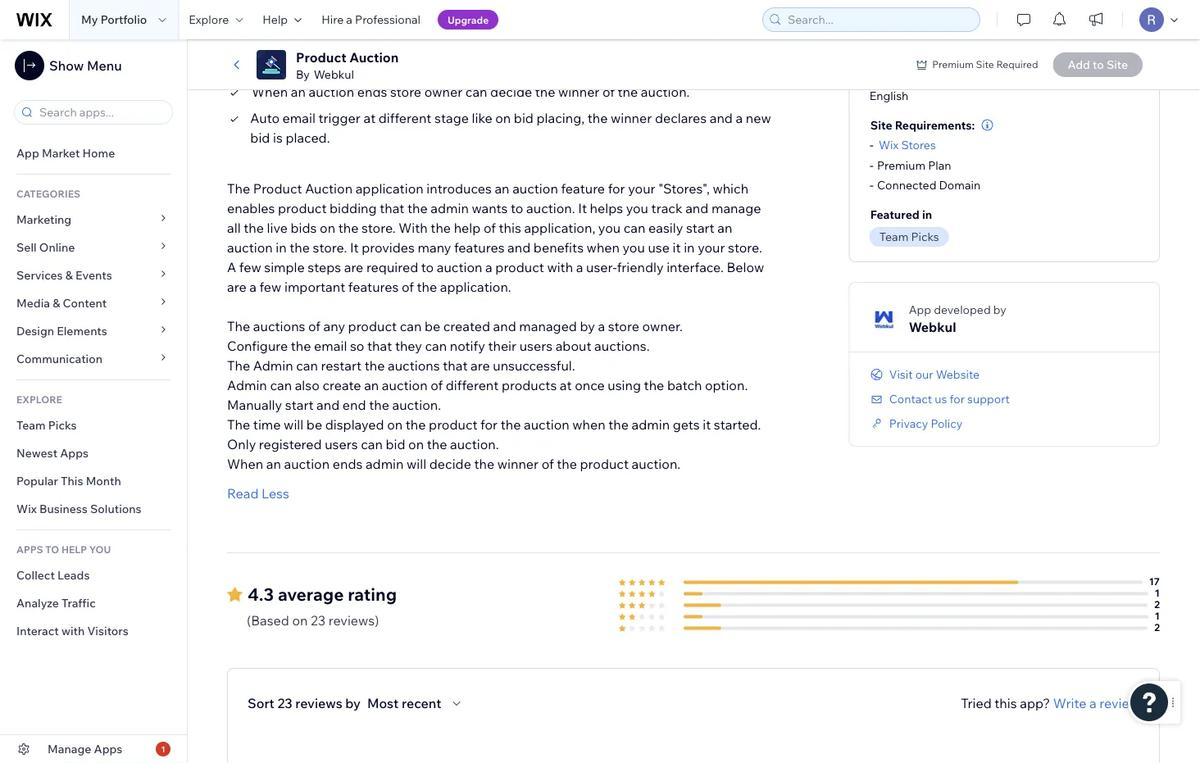 Task type: vqa. For each thing, say whether or not it's contained in the screenshot.
the bottommost that
yes



Task type: describe. For each thing, give the bounding box(es) containing it.
Search... field
[[783, 8, 975, 31]]

1 vertical spatial admin
[[227, 378, 267, 394]]

many
[[418, 240, 451, 256]]

visitors
[[87, 624, 129, 638]]

a up auctions. at top
[[598, 319, 605, 335]]

1 vertical spatial start
[[285, 397, 314, 414]]

manage
[[48, 742, 91, 756]]

upgrade button
[[438, 10, 499, 30]]

trigger
[[318, 110, 361, 127]]

store inside the product auction application introduces an auction feature for your "stores", which enables product bidding that the admin wants to auction. it helps you track and manage all the live bids on the store. with the help of this application, you can easily start an auction in the store. it provides many features and benefits when you use it in your store. a few simple steps are required to auction a product with a user-friendly interface. below are a few important features of the application. the auctions of any product can be created and managed by a store owner. configure the email so that they can notify their users about auctions. the admin can restart the auctions that are unsuccessful. admin can also create an auction of different products at once using the batch option. manually start and end the auction. the time will be displayed on the product for the auction when the admin gets it started. only registered users can bid on the auction. when an auction ends admin will decide the winner of the product auction.
[[608, 319, 639, 335]]

0 vertical spatial start
[[686, 220, 715, 237]]

feature
[[561, 181, 605, 197]]

0 vertical spatial few
[[239, 259, 261, 276]]

0 vertical spatial store
[[616, 58, 647, 74]]

2 vertical spatial you
[[623, 240, 645, 256]]

1 vertical spatial 1
[[1155, 610, 1160, 622]]

steps
[[308, 259, 341, 276]]

app market home
[[16, 146, 115, 160]]

0 vertical spatial decide
[[490, 84, 532, 100]]

1 vertical spatial to
[[421, 259, 434, 276]]

collect
[[16, 568, 55, 583]]

1 vertical spatial you
[[598, 220, 621, 237]]

email inside the product auction application introduces an auction feature for your "stores", which enables product bidding that the admin wants to auction. it helps you track and manage all the live bids on the store. with the help of this application, you can easily start an auction in the store. it provides many features and benefits when you use it in your store. a few simple steps are required to auction a product with a user-friendly interface. below are a few important features of the application. the auctions of any product can be created and managed by a store owner. configure the email so that they can notify their users about auctions. the admin can restart the auctions that are unsuccessful. admin can also create an auction of different products at once using the batch option. manually start and end the auction. the time will be displayed on the product for the auction when the admin gets it started. only registered users can bid on the auction. when an auction ends admin will decide the winner of the product auction.
[[314, 338, 347, 355]]

restart
[[321, 358, 362, 374]]

privacy policy
[[889, 417, 963, 431]]

reviews)
[[329, 613, 379, 629]]

app languages:
[[870, 73, 956, 88]]

which
[[713, 181, 749, 197]]

the left by
[[252, 58, 275, 74]]

2 vertical spatial are
[[471, 358, 490, 374]]

can up they
[[400, 319, 422, 335]]

0 horizontal spatial in
[[276, 240, 287, 256]]

auction up application.
[[437, 259, 482, 276]]

services
[[16, 268, 63, 282]]

0 vertical spatial be
[[443, 58, 459, 74]]

month
[[86, 474, 121, 488]]

solutions
[[90, 502, 142, 516]]

- wix stores - premium plan - connected domain
[[870, 138, 981, 193]]

0 horizontal spatial it
[[673, 240, 681, 256]]

easily
[[649, 220, 683, 237]]

1 horizontal spatial to
[[511, 200, 523, 217]]

is inside auto email trigger at different stage like on bid placing, the winner declares and a new bid is placed.
[[273, 130, 283, 146]]

1 horizontal spatial will
[[407, 456, 427, 473]]

1 vertical spatial bid
[[250, 130, 270, 146]]

0 horizontal spatial be
[[307, 417, 322, 433]]

stage
[[435, 110, 469, 127]]

important
[[284, 279, 345, 296]]

popular
[[16, 474, 58, 488]]

0 vertical spatial admin
[[253, 358, 293, 374]]

show menu button
[[15, 51, 122, 80]]

connected
[[877, 178, 937, 193]]

0 vertical spatial any
[[342, 58, 363, 74]]

1 horizontal spatial winner
[[558, 84, 600, 100]]

2 - from the top
[[870, 158, 874, 173]]

our
[[916, 368, 933, 382]]

& for media
[[53, 296, 60, 310]]

wix inside - wix stores - premium plan - connected domain
[[879, 138, 899, 153]]

email inside auto email trigger at different stage like on bid placing, the winner declares and a new bid is placed.
[[283, 110, 316, 127]]

1 horizontal spatial it
[[703, 417, 711, 433]]

wix business solutions
[[16, 502, 142, 516]]

when inside the product auction application introduces an auction feature for your "stores", which enables product bidding that the admin wants to auction. it helps you track and manage all the live bids on the store. with the help of this application, you can easily start an auction in the store. it provides many features and benefits when you use it in your store. a few simple steps are required to auction a product with a user-friendly interface. below are a few important features of the application. the auctions of any product can be created and managed by a store owner. configure the email so that they can notify their users about auctions. the admin can restart the auctions that are unsuccessful. admin can also create an auction of different products at once using the batch option. manually start and end the auction. the time will be displayed on the product for the auction when the admin gets it started. only registered users can bid on the auction. when an auction ends admin will decide the winner of the product auction.
[[227, 456, 263, 473]]

manage apps
[[48, 742, 122, 756]]

premium site required
[[932, 58, 1038, 71]]

placed.
[[286, 130, 330, 146]]

help
[[61, 543, 87, 555]]

stores
[[901, 138, 936, 153]]

product down once
[[580, 456, 629, 473]]

can up owner
[[418, 58, 440, 74]]

different inside auto email trigger at different stage like on bid placing, the winner declares and a new bid is placed.
[[379, 110, 432, 127]]

1 vertical spatial 23
[[277, 696, 292, 712]]

0 horizontal spatial will
[[284, 417, 304, 433]]

0 horizontal spatial users
[[325, 437, 358, 453]]

at inside the product auction application introduces an auction feature for your "stores", which enables product bidding that the admin wants to auction. it helps you track and manage all the live bids on the store. with the help of this application, you can easily start an auction in the store. it provides many features and benefits when you use it in your store. a few simple steps are required to auction a product with a user-friendly interface. below are a few important features of the application. the auctions of any product can be created and managed by a store owner. configure the email so that they can notify their users about auctions. the admin can restart the auctions that are unsuccessful. admin can also create an auction of different products at once using the batch option. manually start and end the auction. the time will be displayed on the product for the auction when the admin gets it started. only registered users can bid on the auction. when an auction ends admin will decide the winner of the product auction.
[[560, 378, 572, 394]]

0 vertical spatial when
[[587, 240, 620, 256]]

(based on 23 reviews)
[[247, 613, 379, 629]]

developed by webkul image
[[870, 305, 899, 335]]

and up their
[[493, 319, 516, 335]]

0 vertical spatial ends
[[357, 84, 387, 100]]

track
[[651, 200, 683, 217]]

tried this app? write a review
[[961, 696, 1140, 712]]

interact
[[16, 624, 59, 638]]

0 vertical spatial users
[[520, 338, 553, 355]]

4.3
[[248, 584, 274, 605]]

product auction by webkul
[[296, 49, 399, 82]]

picks inside featured in team picks
[[911, 230, 939, 244]]

a right write
[[1090, 696, 1097, 712]]

batch
[[667, 378, 702, 394]]

2 horizontal spatial store.
[[728, 240, 762, 256]]

by
[[296, 67, 310, 82]]

help
[[263, 12, 288, 27]]

unsuccessful.
[[493, 358, 575, 374]]

languages:
[[896, 73, 956, 88]]

1 vertical spatial features
[[348, 279, 399, 296]]

0 vertical spatial for
[[608, 181, 625, 197]]

0 horizontal spatial auctions
[[253, 319, 305, 335]]

a up application.
[[485, 259, 493, 276]]

a up configure at the top left of page
[[249, 279, 257, 296]]

analyze traffic link
[[0, 589, 187, 617]]

product down benefits
[[495, 259, 544, 276]]

owner
[[424, 84, 463, 100]]

webkul for product
[[314, 67, 354, 82]]

0 horizontal spatial site
[[870, 118, 892, 132]]

apps to help you
[[16, 543, 111, 555]]

2 vertical spatial that
[[443, 358, 468, 374]]

business
[[39, 502, 88, 516]]

option.
[[705, 378, 748, 394]]

auction down they
[[382, 378, 428, 394]]

and up when an auction ends store owner can decide the winner of the auction.
[[511, 58, 534, 74]]

newest apps
[[16, 446, 89, 460]]

notify
[[450, 338, 485, 355]]

auction inside product auction by webkul
[[349, 49, 399, 66]]

collect leads
[[16, 568, 90, 583]]

the up only
[[227, 417, 250, 433]]

0 vertical spatial when
[[252, 84, 288, 100]]

newest apps link
[[0, 439, 187, 467]]

a left user-
[[576, 259, 583, 276]]

so
[[350, 338, 364, 355]]

the up configure at the top left of page
[[227, 319, 250, 335]]

rating
[[348, 584, 397, 605]]

1 vertical spatial store
[[390, 84, 421, 100]]

1 horizontal spatial are
[[344, 259, 363, 276]]

menu
[[87, 57, 122, 74]]

different inside the product auction application introduces an auction feature for your "stores", which enables product bidding that the admin wants to auction. it helps you track and manage all the live bids on the store. with the help of this application, you can easily start an auction in the store. it provides many features and benefits when you use it in your store. a few simple steps are required to auction a product with a user-friendly interface. below are a few important features of the application. the auctions of any product can be created and managed by a store owner. configure the email so that they can notify their users about auctions. the admin can restart the auctions that are unsuccessful. admin can also create an auction of different products at once using the batch option. manually start and end the auction. the time will be displayed on the product for the auction when the admin gets it started. only registered users can bid on the auction. when an auction ends admin will decide the winner of the product auction.
[[446, 378, 499, 394]]

0 horizontal spatial it
[[350, 240, 359, 256]]

product inside product auction by webkul
[[296, 49, 346, 66]]

popular this month link
[[0, 467, 187, 495]]

interact with visitors
[[16, 624, 129, 638]]

and left benefits
[[508, 240, 531, 256]]

1 vertical spatial for
[[950, 392, 965, 407]]

0 vertical spatial created
[[462, 58, 508, 74]]

simple
[[264, 259, 305, 276]]

1 horizontal spatial team picks link
[[870, 228, 954, 247]]

can left the easily
[[624, 220, 646, 237]]

0 vertical spatial it
[[578, 200, 587, 217]]

2 vertical spatial for
[[481, 417, 498, 433]]

an up end
[[364, 378, 379, 394]]

1 horizontal spatial your
[[698, 240, 725, 256]]

sidebar element
[[0, 39, 188, 763]]

0 vertical spatial that
[[380, 200, 405, 217]]

0 horizontal spatial admin
[[366, 456, 404, 473]]

bidding
[[330, 200, 377, 217]]

design elements link
[[0, 317, 187, 345]]

once
[[575, 378, 605, 394]]

auction up trigger
[[309, 84, 354, 100]]

at inside auto email trigger at different stage like on bid placing, the winner declares and a new bid is placed.
[[364, 110, 376, 127]]

with
[[399, 220, 428, 237]]

created inside the product auction application introduces an auction feature for your "stores", which enables product bidding that the admin wants to auction. it helps you track and manage all the live bids on the store. with the help of this application, you can easily start an auction in the store. it provides many features and benefits when you use it in your store. a few simple steps are required to auction a product with a user-friendly interface. below are a few important features of the application. the auctions of any product can be created and managed by a store owner. configure the email so that they can notify their users about auctions. the admin can restart the auctions that are unsuccessful. admin can also create an auction of different products at once using the batch option. manually start and end the auction. the time will be displayed on the product for the auction when the admin gets it started. only registered users can bid on the auction. when an auction ends admin will decide the winner of the product auction.
[[443, 319, 490, 335]]

can right they
[[425, 338, 447, 355]]

sort
[[248, 696, 274, 712]]

Search apps... field
[[34, 101, 167, 124]]

gets
[[673, 417, 700, 433]]

my portfolio
[[81, 12, 147, 27]]

0 vertical spatial 23
[[311, 613, 326, 629]]

the up enables at the left of the page
[[227, 181, 250, 197]]

0 vertical spatial 1
[[1155, 587, 1160, 599]]

leads
[[57, 568, 90, 583]]

0 vertical spatial managed
[[537, 58, 595, 74]]

0 horizontal spatial your
[[628, 181, 656, 197]]

read
[[227, 486, 259, 502]]

can left also
[[270, 378, 292, 394]]

online
[[39, 240, 75, 255]]

tried
[[961, 696, 992, 712]]

help button
[[253, 0, 312, 39]]

1 vertical spatial few
[[259, 279, 281, 296]]

0 vertical spatial premium
[[932, 58, 974, 71]]

to
[[45, 543, 59, 555]]

you
[[89, 543, 111, 555]]

only
[[227, 437, 256, 453]]

auction inside the product auction application introduces an auction feature for your "stores", which enables product bidding that the admin wants to auction. it helps you track and manage all the live bids on the store. with the help of this application, you can easily start an auction in the store. it provides many features and benefits when you use it in your store. a few simple steps are required to auction a product with a user-friendly interface. below are a few important features of the application. the auctions of any product can be created and managed by a store owner. configure the email so that they can notify their users about auctions. the admin can restart the auctions that are unsuccessful. admin can also create an auction of different products at once using the batch option. manually start and end the auction. the time will be displayed on the product for the auction when the admin gets it started. only registered users can bid on the auction. when an auction ends admin will decide the winner of the product auction.
[[305, 181, 353, 197]]

auction down registered
[[284, 456, 330, 473]]

my
[[81, 12, 98, 27]]

managed inside the product auction application introduces an auction feature for your "stores", which enables product bidding that the admin wants to auction. it helps you track and manage all the live bids on the store. with the help of this application, you can easily start an auction in the store. it provides many features and benefits when you use it in your store. a few simple steps are required to auction a product with a user-friendly interface. below are a few important features of the application. the auctions of any product can be created and managed by a store owner. configure the email so that they can notify their users about auctions. the admin can restart the auctions that are unsuccessful. admin can also create an auction of different products at once using the batch option. manually start and end the auction. the time will be displayed on the product for the auction when the admin gets it started. only registered users can bid on the auction. when an auction ends admin will decide the winner of the product auction.
[[519, 319, 577, 335]]

product down notify
[[429, 417, 478, 433]]

with inside the product auction application introduces an auction feature for your "stores", which enables product bidding that the admin wants to auction. it helps you track and manage all the live bids on the store. with the help of this application, you can easily start an auction in the store. it provides many features and benefits when you use it in your store. a few simple steps are required to auction a product with a user-friendly interface. below are a few important features of the application. the auctions of any product can be created and managed by a store owner. configure the email so that they can notify their users about auctions. the admin can restart the auctions that are unsuccessful. admin can also create an auction of different products at once using the batch option. manually start and end the auction. the time will be displayed on the product for the auction when the admin gets it started. only registered users can bid on the auction. when an auction ends admin will decide the winner of the product auction.
[[547, 259, 573, 276]]

the auction of any product can be created and managed by store owner.
[[252, 58, 691, 74]]

recent
[[402, 696, 441, 712]]

the inside auto email trigger at different stage like on bid placing, the winner declares and a new bid is placed.
[[588, 110, 608, 127]]

and down create in the left of the page
[[317, 397, 340, 414]]

professional
[[355, 12, 421, 27]]

0 horizontal spatial store.
[[313, 240, 347, 256]]

application
[[356, 181, 424, 197]]

webkul for app
[[909, 319, 956, 336]]

0 vertical spatial site
[[976, 58, 994, 71]]

sell online
[[16, 240, 75, 255]]

wix inside sidebar element
[[16, 502, 37, 516]]

4.3 average rating
[[248, 584, 397, 605]]

0 vertical spatial bid
[[514, 110, 534, 127]]

registered
[[259, 437, 322, 453]]

an down manage
[[718, 220, 732, 237]]

1 vertical spatial when
[[573, 417, 606, 433]]

their
[[488, 338, 517, 355]]

an up 'wants'
[[495, 181, 510, 197]]

product inside the product auction application introduces an auction feature for your "stores", which enables product bidding that the admin wants to auction. it helps you track and manage all the live bids on the store. with the help of this application, you can easily start an auction in the store. it provides many features and benefits when you use it in your store. a few simple steps are required to auction a product with a user-friendly interface. below are a few important features of the application. the auctions of any product can be created and managed by a store owner. configure the email so that they can notify their users about auctions. the admin can restart the auctions that are unsuccessful. admin can also create an auction of different products at once using the batch option. manually start and end the auction. the time will be displayed on the product for the auction when the admin gets it started. only registered users can bid on the auction. when an auction ends admin will decide the winner of the product auction.
[[253, 181, 302, 197]]

create
[[323, 378, 361, 394]]

1 vertical spatial team picks link
[[0, 412, 187, 439]]

placing,
[[537, 110, 585, 127]]

events
[[75, 268, 112, 282]]

new
[[746, 110, 771, 127]]



Task type: locate. For each thing, give the bounding box(es) containing it.
0 vertical spatial are
[[344, 259, 363, 276]]

picks
[[911, 230, 939, 244], [48, 418, 77, 432]]

1 vertical spatial managed
[[519, 319, 577, 335]]

end
[[343, 397, 366, 414]]

0 horizontal spatial different
[[379, 110, 432, 127]]

bids
[[291, 220, 317, 237]]

can down displayed
[[361, 437, 383, 453]]

1 horizontal spatial wix
[[879, 138, 899, 153]]

1 horizontal spatial decide
[[490, 84, 532, 100]]

apps up popular this month
[[60, 446, 89, 460]]

2 vertical spatial bid
[[386, 437, 405, 453]]

1 vertical spatial winner
[[611, 110, 652, 127]]

your up 'track'
[[628, 181, 656, 197]]

are down 'a'
[[227, 279, 246, 296]]

declares
[[655, 110, 707, 127]]

sell
[[16, 240, 37, 255]]

0 vertical spatial admin
[[431, 200, 469, 217]]

0 vertical spatial owner.
[[650, 58, 691, 74]]

market
[[42, 146, 80, 160]]

when down once
[[573, 417, 606, 433]]

0 vertical spatial different
[[379, 110, 432, 127]]

analyze traffic
[[16, 596, 96, 610]]

wix left stores in the right top of the page
[[879, 138, 899, 153]]

site left required
[[976, 58, 994, 71]]

different down notify
[[446, 378, 499, 394]]

created up when an auction ends store owner can decide the winner of the auction.
[[462, 58, 508, 74]]

manage
[[712, 200, 761, 217]]

1 inside sidebar element
[[161, 744, 165, 754]]

for down unsuccessful. on the left of the page
[[481, 417, 498, 433]]

1 horizontal spatial different
[[446, 378, 499, 394]]

products
[[502, 378, 557, 394]]

this left "app?"
[[995, 696, 1017, 712]]

your
[[628, 181, 656, 197], [698, 240, 725, 256]]

1 horizontal spatial 23
[[311, 613, 326, 629]]

app for app developed by webkul
[[909, 303, 931, 317]]

winner inside the product auction application introduces an auction feature for your "stores", which enables product bidding that the admin wants to auction. it helps you track and manage all the live bids on the store. with the help of this application, you can easily start an auction in the store. it provides many features and benefits when you use it in your store. a few simple steps are required to auction a product with a user-friendly interface. below are a few important features of the application. the auctions of any product can be created and managed by a store owner. configure the email so that they can notify their users about auctions. the admin can restart the auctions that are unsuccessful. admin can also create an auction of different products at once using the batch option. manually start and end the auction. the time will be displayed on the product for the auction when the admin gets it started. only registered users can bid on the auction. when an auction ends admin will decide the winner of the product auction.
[[497, 456, 539, 473]]

this inside popular this month link
[[61, 474, 83, 488]]

it left provides in the left top of the page
[[350, 240, 359, 256]]

2 2 from the top
[[1155, 621, 1160, 634]]

auction
[[349, 49, 399, 66], [305, 181, 353, 197]]

read less button
[[227, 484, 289, 504]]

1 horizontal spatial this
[[995, 696, 1017, 712]]

ends inside the product auction application introduces an auction feature for your "stores", which enables product bidding that the admin wants to auction. it helps you track and manage all the live bids on the store. with the help of this application, you can easily start an auction in the store. it provides many features and benefits when you use it in your store. a few simple steps are required to auction a product with a user-friendly interface. below are a few important features of the application. the auctions of any product can be created and managed by a store owner. configure the email so that they can notify their users about auctions. the admin can restart the auctions that are unsuccessful. admin can also create an auction of different products at once using the batch option. manually start and end the auction. the time will be displayed on the product for the auction when the admin gets it started. only registered users can bid on the auction. when an auction ends admin will decide the winner of the product auction.
[[333, 456, 363, 473]]

are right "steps"
[[344, 259, 363, 276]]

elements
[[57, 324, 107, 338]]

team inside sidebar element
[[16, 418, 46, 432]]

0 horizontal spatial this
[[499, 220, 521, 237]]

with inside sidebar element
[[61, 624, 85, 638]]

product up enables at the left of the page
[[253, 181, 302, 197]]

hire a professional link
[[312, 0, 430, 39]]

- left connected
[[870, 178, 874, 193]]

1 - from the top
[[870, 138, 874, 153]]

us
[[935, 392, 947, 407]]

app for app languages:
[[870, 73, 894, 88]]

are down notify
[[471, 358, 490, 374]]

your up the interface.
[[698, 240, 725, 256]]

0 vertical spatial 2
[[1155, 598, 1160, 611]]

you left 'track'
[[626, 200, 649, 217]]

upgrade
[[448, 14, 489, 26]]

team picks link down featured
[[870, 228, 954, 247]]

show menu
[[49, 57, 122, 74]]

privacy
[[889, 417, 928, 431]]

1 vertical spatial &
[[53, 296, 60, 310]]

0 horizontal spatial wix
[[16, 502, 37, 516]]

0 vertical spatial you
[[626, 200, 649, 217]]

when
[[252, 84, 288, 100], [227, 456, 263, 473]]

0 vertical spatial webkul
[[314, 67, 354, 82]]

premium up languages:
[[932, 58, 974, 71]]

be up owner
[[443, 58, 459, 74]]

winner
[[558, 84, 600, 100], [611, 110, 652, 127], [497, 456, 539, 473]]

0 horizontal spatial are
[[227, 279, 246, 296]]

webkul
[[314, 67, 354, 82], [909, 319, 956, 336]]

on inside auto email trigger at different stage like on bid placing, the winner declares and a new bid is placed.
[[495, 110, 511, 127]]

this inside "availability: this app is available worldwide."
[[870, 44, 892, 58]]

services & events
[[16, 268, 112, 282]]

app inside app market home link
[[16, 146, 39, 160]]

product
[[366, 58, 415, 74], [278, 200, 327, 217], [495, 259, 544, 276], [348, 319, 397, 335], [429, 417, 478, 433], [580, 456, 629, 473]]

an down by
[[291, 84, 306, 100]]

when up auto
[[252, 84, 288, 100]]

hire
[[322, 12, 344, 27]]

featured
[[870, 208, 920, 222]]

created
[[462, 58, 508, 74], [443, 319, 490, 335]]

admin left gets
[[632, 417, 670, 433]]

store. up "steps"
[[313, 240, 347, 256]]

started.
[[714, 417, 761, 433]]

this inside the product auction application introduces an auction feature for your "stores", which enables product bidding that the admin wants to auction. it helps you track and manage all the live bids on the store. with the help of this application, you can easily start an auction in the store. it provides many features and benefits when you use it in your store. a few simple steps are required to auction a product with a user-friendly interface. below are a few important features of the application. the auctions of any product can be created and managed by a store owner. configure the email so that they can notify their users about auctions. the admin can restart the auctions that are unsuccessful. admin can also create an auction of different products at once using the batch option. manually start and end the auction. the time will be displayed on the product for the auction when the admin gets it started. only registered users can bid on the auction. when an auction ends admin will decide the winner of the product auction.
[[499, 220, 521, 237]]

communication
[[16, 352, 105, 366]]

product down "professional"
[[366, 58, 415, 74]]

2 horizontal spatial winner
[[611, 110, 652, 127]]

for up the helps
[[608, 181, 625, 197]]

1 vertical spatial webkul
[[909, 319, 956, 336]]

webkul right by
[[314, 67, 354, 82]]

1 vertical spatial created
[[443, 319, 490, 335]]

1 2 from the top
[[1155, 598, 1160, 611]]

this for availability:
[[870, 44, 892, 58]]

with down the traffic
[[61, 624, 85, 638]]

be down application.
[[425, 319, 440, 335]]

featured in team picks
[[870, 208, 939, 244]]

1 vertical spatial auctions
[[388, 358, 440, 374]]

website
[[936, 368, 980, 382]]

1 vertical spatial be
[[425, 319, 440, 335]]

0 horizontal spatial &
[[53, 296, 60, 310]]

this left app
[[870, 44, 892, 58]]

1 horizontal spatial be
[[425, 319, 440, 335]]

webkul inside app developed by webkul
[[909, 319, 956, 336]]

product up so
[[348, 319, 397, 335]]

ends down displayed
[[333, 456, 363, 473]]

admin down configure at the top left of page
[[253, 358, 293, 374]]

1 horizontal spatial in
[[684, 240, 695, 256]]

auto
[[250, 110, 280, 127]]

availability: this app is available worldwide.
[[870, 29, 1036, 58]]

1 vertical spatial your
[[698, 240, 725, 256]]

features down required
[[348, 279, 399, 296]]

developed
[[934, 303, 991, 317]]

0 vertical spatial winner
[[558, 84, 600, 100]]

& right media
[[53, 296, 60, 310]]

1 vertical spatial product
[[253, 181, 302, 197]]

and down "stores", at the top
[[686, 200, 709, 217]]

hire a professional
[[322, 12, 421, 27]]

auction down "products"
[[524, 417, 570, 433]]

2 horizontal spatial be
[[443, 58, 459, 74]]

is inside "availability: this app is available worldwide."
[[918, 44, 926, 58]]

auction down all
[[227, 240, 273, 256]]

1 vertical spatial users
[[325, 437, 358, 453]]

application,
[[524, 220, 595, 237]]

1 vertical spatial it
[[350, 240, 359, 256]]

apps right manage
[[94, 742, 122, 756]]

winner down "products"
[[497, 456, 539, 473]]

0 vertical spatial apps
[[60, 446, 89, 460]]

0 vertical spatial wix
[[879, 138, 899, 153]]

about
[[556, 338, 591, 355]]

the down configure at the top left of page
[[227, 358, 250, 374]]

team inside featured in team picks
[[879, 230, 909, 244]]

a inside 'link'
[[346, 12, 353, 27]]

review
[[1100, 696, 1140, 712]]

team down featured
[[879, 230, 909, 244]]

0 vertical spatial features
[[454, 240, 505, 256]]

& left events
[[65, 268, 73, 282]]

wix stores link
[[879, 138, 936, 153], [879, 138, 936, 153]]

start right the easily
[[686, 220, 715, 237]]

premium inside - wix stores - premium plan - connected domain
[[877, 158, 926, 173]]

0 vertical spatial product
[[296, 49, 346, 66]]

team
[[879, 230, 909, 244], [16, 418, 46, 432]]

by inside app developed by webkul
[[994, 303, 1007, 317]]

you
[[626, 200, 649, 217], [598, 220, 621, 237], [623, 240, 645, 256]]

you down the helps
[[598, 220, 621, 237]]

- up featured
[[870, 158, 874, 173]]

any inside the product auction application introduces an auction feature for your "stores", which enables product bidding that the admin wants to auction. it helps you track and manage all the live bids on the store. with the help of this application, you can easily start an auction in the store. it provides many features and benefits when you use it in your store. a few simple steps are required to auction a product with a user-friendly interface. below are a few important features of the application. the auctions of any product can be created and managed by a store owner. configure the email so that they can notify their users about auctions. the admin can restart the auctions that are unsuccessful. admin can also create an auction of different products at once using the batch option. manually start and end the auction. the time will be displayed on the product for the auction when the admin gets it started. only registered users can bid on the auction. when an auction ends admin will decide the winner of the product auction.
[[323, 319, 345, 335]]

0 vertical spatial at
[[364, 110, 376, 127]]

0 horizontal spatial webkul
[[314, 67, 354, 82]]

in right featured
[[922, 208, 932, 222]]

2 horizontal spatial admin
[[632, 417, 670, 433]]

1 vertical spatial with
[[61, 624, 85, 638]]

to down 'many'
[[421, 259, 434, 276]]

0 horizontal spatial to
[[421, 259, 434, 276]]

contact us for support link
[[870, 392, 1010, 407]]

2 horizontal spatial bid
[[514, 110, 534, 127]]

0 horizontal spatial with
[[61, 624, 85, 638]]

owner. up auctions. at top
[[642, 319, 683, 335]]

app left market
[[16, 146, 39, 160]]

plan
[[928, 158, 951, 173]]

email up restart
[[314, 338, 347, 355]]

winner inside auto email trigger at different stage like on bid placing, the winner declares and a new bid is placed.
[[611, 110, 652, 127]]

3 - from the top
[[870, 178, 874, 193]]

1 horizontal spatial premium
[[932, 58, 974, 71]]

also
[[295, 378, 320, 394]]

bid inside the product auction application introduces an auction feature for your "stores", which enables product bidding that the admin wants to auction. it helps you track and manage all the live bids on the store. with the help of this application, you can easily start an auction in the store. it provides many features and benefits when you use it in your store. a few simple steps are required to auction a product with a user-friendly interface. below are a few important features of the application. the auctions of any product can be created and managed by a store owner. configure the email so that they can notify their users about auctions. the admin can restart the auctions that are unsuccessful. admin can also create an auction of different products at once using the batch option. manually start and end the auction. the time will be displayed on the product for the auction when the admin gets it started. only registered users can bid on the auction. when an auction ends admin will decide the winner of the product auction.
[[386, 437, 405, 453]]

1 vertical spatial this
[[61, 474, 83, 488]]

apps for manage apps
[[94, 742, 122, 756]]

webkul down the developed
[[909, 319, 956, 336]]

help
[[454, 220, 481, 237]]

design elements
[[16, 324, 107, 338]]

an down registered
[[266, 456, 281, 473]]

read less
[[227, 486, 289, 502]]

owner. up declares
[[650, 58, 691, 74]]

2 vertical spatial 1
[[161, 744, 165, 754]]

0 horizontal spatial 23
[[277, 696, 292, 712]]

benefits
[[534, 240, 584, 256]]

1 horizontal spatial bid
[[386, 437, 405, 453]]

they
[[395, 338, 422, 355]]

a inside auto email trigger at different stage like on bid placing, the winner declares and a new bid is placed.
[[736, 110, 743, 127]]

can down the auction of any product can be created and managed by store owner.
[[466, 84, 487, 100]]

0 vertical spatial this
[[499, 220, 521, 237]]

can up also
[[296, 358, 318, 374]]

start
[[686, 220, 715, 237], [285, 397, 314, 414]]

any up restart
[[323, 319, 345, 335]]

app developed by webkul
[[909, 303, 1007, 336]]

available
[[929, 44, 975, 58]]

1 vertical spatial ends
[[333, 456, 363, 473]]

any down hire a professional 'link' at the left of page
[[342, 58, 363, 74]]

availability:
[[870, 29, 935, 43]]

is down auto
[[273, 130, 283, 146]]

picks down featured
[[911, 230, 939, 244]]

with down benefits
[[547, 259, 573, 276]]

all
[[227, 220, 241, 237]]

1 horizontal spatial picks
[[911, 230, 939, 244]]

domain
[[939, 178, 981, 193]]

app inside app developed by webkul
[[909, 303, 931, 317]]

a
[[346, 12, 353, 27], [736, 110, 743, 127], [485, 259, 493, 276], [576, 259, 583, 276], [249, 279, 257, 296], [598, 319, 605, 335], [1090, 696, 1097, 712]]

1 horizontal spatial site
[[976, 58, 994, 71]]

1 vertical spatial that
[[367, 338, 392, 355]]

1 vertical spatial email
[[314, 338, 347, 355]]

email up placed.
[[283, 110, 316, 127]]

wix down "popular"
[[16, 502, 37, 516]]

-
[[870, 138, 874, 153], [870, 158, 874, 173], [870, 178, 874, 193]]

and inside auto email trigger at different stage like on bid placing, the winner declares and a new bid is placed.
[[710, 110, 733, 127]]

0 vertical spatial auction
[[349, 49, 399, 66]]

app for app market home
[[16, 146, 39, 160]]

1 horizontal spatial at
[[560, 378, 572, 394]]

admin up manually
[[227, 378, 267, 394]]

users up unsuccessful. on the left of the page
[[520, 338, 553, 355]]

team down explore
[[16, 418, 46, 432]]

users down displayed
[[325, 437, 358, 453]]

webkul inside product auction by webkul
[[314, 67, 354, 82]]

product up by
[[296, 49, 346, 66]]

2 vertical spatial store
[[608, 319, 639, 335]]

media
[[16, 296, 50, 310]]

app up english
[[870, 73, 894, 88]]

visit
[[889, 368, 913, 382]]

by inside the product auction application introduces an auction feature for your "stores", which enables product bidding that the admin wants to auction. it helps you track and manage all the live bids on the store. with the help of this application, you can easily start an auction in the store. it provides many features and benefits when you use it in your store. a few simple steps are required to auction a product with a user-friendly interface. below are a few important features of the application. the auctions of any product can be created and managed by a store owner. configure the email so that they can notify their users about auctions. the admin can restart the auctions that are unsuccessful. admin can also create an auction of different products at once using the batch option. manually start and end the auction. the time will be displayed on the product for the auction when the admin gets it started. only registered users can bid on the auction. when an auction ends admin will decide the winner of the product auction.
[[580, 319, 595, 335]]

"stores",
[[658, 181, 710, 197]]

premium up connected
[[877, 158, 926, 173]]

0 vertical spatial your
[[628, 181, 656, 197]]

decide inside the product auction application introduces an auction feature for your "stores", which enables product bidding that the admin wants to auction. it helps you track and manage all the live bids on the store. with the help of this application, you can easily start an auction in the store. it provides many features and benefits when you use it in your store. a few simple steps are required to auction a product with a user-friendly interface. below are a few important features of the application. the auctions of any product can be created and managed by a store owner. configure the email so that they can notify their users about auctions. the admin can restart the auctions that are unsuccessful. admin can also create an auction of different products at once using the batch option. manually start and end the auction. the time will be displayed on the product for the auction when the admin gets it started. only registered users can bid on the auction. when an auction ends admin will decide the winner of the product auction.
[[429, 456, 471, 473]]

1 vertical spatial at
[[560, 378, 572, 394]]

displayed
[[325, 417, 384, 433]]

visit our website link
[[870, 368, 980, 382]]

when down only
[[227, 456, 263, 473]]

team picks link up newest apps
[[0, 412, 187, 439]]

categories
[[16, 187, 80, 200]]

1 vertical spatial is
[[273, 130, 283, 146]]

it right the use at right
[[673, 240, 681, 256]]

0 horizontal spatial start
[[285, 397, 314, 414]]

auction down help button
[[278, 58, 323, 74]]

owner. inside the product auction application introduces an auction feature for your "stores", which enables product bidding that the admin wants to auction. it helps you track and manage all the live bids on the store. with the help of this application, you can easily start an auction in the store. it provides many features and benefits when you use it in your store. a few simple steps are required to auction a product with a user-friendly interface. below are a few important features of the application. the auctions of any product can be created and managed by a store owner. configure the email so that they can notify their users about auctions. the admin can restart the auctions that are unsuccessful. admin can also create an auction of different products at once using the batch option. manually start and end the auction. the time will be displayed on the product for the auction when the admin gets it started. only registered users can bid on the auction. when an auction ends admin will decide the winner of the product auction.
[[642, 319, 683, 335]]

admin down introduces
[[431, 200, 469, 217]]

this
[[499, 220, 521, 237], [995, 696, 1017, 712]]

requirements:
[[895, 118, 975, 132]]

2 horizontal spatial in
[[922, 208, 932, 222]]

0 vertical spatial picks
[[911, 230, 939, 244]]

0 vertical spatial &
[[65, 268, 73, 282]]

auctions up configure at the top left of page
[[253, 319, 305, 335]]

in up the interface.
[[684, 240, 695, 256]]

admin
[[253, 358, 293, 374], [227, 378, 267, 394]]

apps for newest apps
[[60, 446, 89, 460]]

1 horizontal spatial start
[[686, 220, 715, 237]]

product auction logo image
[[257, 50, 286, 80]]

different down owner
[[379, 110, 432, 127]]

home
[[82, 146, 115, 160]]

0 horizontal spatial bid
[[250, 130, 270, 146]]

collect leads link
[[0, 562, 187, 589]]

in inside featured in team picks
[[922, 208, 932, 222]]

1 vertical spatial wix
[[16, 502, 37, 516]]

policy
[[931, 417, 963, 431]]

1 horizontal spatial admin
[[431, 200, 469, 217]]

is
[[918, 44, 926, 58], [273, 130, 283, 146]]

1 vertical spatial when
[[227, 456, 263, 473]]

1 horizontal spatial for
[[608, 181, 625, 197]]

auction up 'application,'
[[513, 181, 558, 197]]

be up registered
[[307, 417, 322, 433]]

1 horizontal spatial store.
[[362, 220, 396, 237]]

managed up about
[[519, 319, 577, 335]]

store
[[616, 58, 647, 74], [390, 84, 421, 100], [608, 319, 639, 335]]

site
[[976, 58, 994, 71], [870, 118, 892, 132]]

1 horizontal spatial team
[[879, 230, 909, 244]]

1 vertical spatial different
[[446, 378, 499, 394]]

2 vertical spatial app
[[909, 303, 931, 317]]

this for popular
[[61, 474, 83, 488]]

0 vertical spatial team picks link
[[870, 228, 954, 247]]

1 vertical spatial any
[[323, 319, 345, 335]]

below
[[727, 259, 764, 276]]

privacy policy link
[[870, 417, 963, 432]]

& for services
[[65, 268, 73, 282]]

1 vertical spatial team
[[16, 418, 46, 432]]

managed up "placing,"
[[537, 58, 595, 74]]

1 vertical spatial admin
[[632, 417, 670, 433]]

product up bids
[[278, 200, 327, 217]]

picks inside sidebar element
[[48, 418, 77, 432]]

1 vertical spatial owner.
[[642, 319, 683, 335]]

- left stores in the right top of the page
[[870, 138, 874, 153]]

on
[[495, 110, 511, 127], [320, 220, 335, 237], [387, 417, 403, 433], [408, 437, 424, 453], [292, 613, 308, 629]]

it right gets
[[703, 417, 711, 433]]

a
[[227, 259, 236, 276]]

for
[[608, 181, 625, 197], [950, 392, 965, 407], [481, 417, 498, 433]]

helps
[[590, 200, 623, 217]]

1 vertical spatial this
[[995, 696, 1017, 712]]



